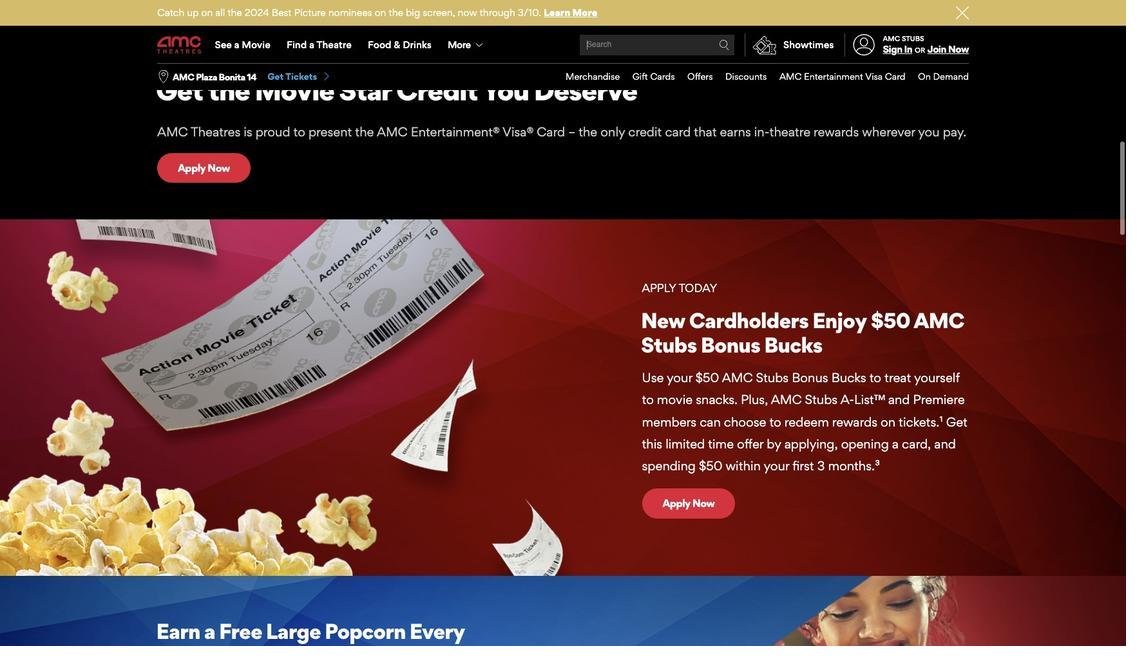 Task type: describe. For each thing, give the bounding box(es) containing it.
apply today
[[642, 282, 717, 295]]

use
[[642, 371, 664, 386]]

3
[[817, 459, 825, 474]]

$50 inside new cardholders enjoy $50 amc stubs bonus bucks
[[871, 308, 910, 334]]

star
[[339, 73, 391, 108]]

on demand
[[918, 71, 969, 82]]

offers link
[[675, 64, 713, 90]]

can
[[700, 415, 721, 430]]

new cardholders enjoy $50 amc stubs bonus bucks
[[641, 308, 964, 358]]

1 vertical spatial $50
[[696, 371, 719, 386]]

movie for the
[[255, 73, 334, 108]]

learn more link
[[544, 6, 597, 19]]

1 horizontal spatial your
[[764, 459, 789, 474]]

treat
[[885, 371, 911, 386]]

amc down the get the movie star credit you deserve
[[377, 124, 408, 140]]

movie
[[657, 393, 693, 408]]

plaza
[[196, 71, 217, 82]]

list™
[[854, 393, 885, 408]]

that
[[694, 124, 717, 140]]

to down use on the bottom right
[[642, 393, 654, 408]]

amc plaza bonita 14 button
[[173, 71, 257, 83]]

new
[[641, 308, 685, 334]]

credit
[[396, 73, 478, 108]]

1 horizontal spatial on
[[375, 6, 386, 19]]

you
[[482, 73, 529, 108]]

1 horizontal spatial apply now
[[663, 497, 715, 510]]

offers
[[687, 71, 713, 82]]

catch up on all the 2024 best picture nominees on the big screen, now through 3/10. learn more
[[157, 6, 597, 19]]

today
[[679, 282, 717, 295]]

only
[[601, 124, 625, 140]]

gift
[[632, 71, 648, 82]]

join now button
[[928, 43, 969, 55]]

bonus inside new cardholders enjoy $50 amc stubs bonus bucks
[[701, 332, 760, 358]]

14
[[247, 71, 257, 82]]

enjoy
[[812, 308, 867, 334]]

plus,
[[741, 393, 768, 408]]

earns
[[720, 124, 751, 140]]

theatre
[[770, 124, 810, 140]]

to left treat
[[869, 371, 881, 386]]

limited
[[666, 437, 705, 452]]

food & drinks link
[[360, 27, 440, 63]]

up
[[187, 6, 199, 19]]

sign in button
[[883, 43, 912, 55]]

2 vertical spatial $50
[[699, 459, 722, 474]]

free
[[219, 619, 262, 645]]

close this dialog image
[[1104, 622, 1116, 635]]

redeem
[[785, 415, 829, 430]]

0 vertical spatial and
[[888, 393, 910, 408]]

amc entertainment visa card
[[779, 71, 905, 82]]

search the AMC website text field
[[585, 40, 719, 50]]

credit
[[628, 124, 662, 140]]

through
[[480, 6, 515, 19]]

popcorn
[[325, 619, 406, 645]]

apply
[[642, 282, 676, 295]]

merchandise
[[566, 71, 620, 82]]

menu containing more
[[157, 27, 969, 63]]

time
[[708, 437, 734, 452]]

wherever
[[862, 124, 915, 140]]

choose
[[724, 415, 766, 430]]

months.³
[[828, 459, 880, 474]]

1 horizontal spatial and
[[934, 437, 956, 452]]

food & drinks
[[368, 39, 432, 51]]

by
[[767, 437, 781, 452]]

3/10.
[[518, 6, 541, 19]]

learn
[[544, 6, 570, 19]]

–
[[568, 124, 575, 140]]

sign in or join amc stubs element
[[844, 27, 969, 63]]

stubs inside amc stubs sign in or join now
[[902, 34, 924, 43]]

get inside use your $50 amc stubs bonus bucks to treat yourself to movie snacks. plus, amc stubs a-list™ and premiere members can choose to redeem rewards on tickets.¹ get this limited time offer by applying, opening a card, and spending $50 within your first 3 months.³
[[946, 415, 967, 430]]

pay.
[[943, 124, 967, 140]]

in-
[[754, 124, 770, 140]]

snacks.
[[696, 393, 738, 408]]

earn
[[156, 619, 200, 645]]

now inside amc stubs sign in or join now
[[948, 43, 969, 55]]

a for see a movie
[[234, 39, 239, 51]]

showtimes image
[[745, 33, 783, 57]]

0 horizontal spatial apply now link
[[157, 153, 250, 183]]

on demand link
[[905, 64, 969, 90]]

2024
[[245, 6, 269, 19]]

theatre
[[316, 39, 352, 51]]

1 vertical spatial apply now link
[[642, 489, 735, 519]]

catch
[[157, 6, 184, 19]]

use your $50 amc stubs bonus bucks to treat yourself to movie snacks. plus, amc stubs a-list™ and premiere members can choose to redeem rewards on tickets.¹ get this limited time offer by applying, opening a card, and spending $50 within your first 3 months.³
[[642, 371, 967, 474]]

theatres
[[191, 124, 240, 140]]

a-
[[840, 393, 854, 408]]

food
[[368, 39, 391, 51]]

get tickets
[[267, 71, 317, 82]]

best
[[272, 6, 292, 19]]

members
[[642, 415, 696, 430]]

amc inside amc stubs sign in or join now
[[883, 34, 900, 43]]

menu containing merchandise
[[553, 64, 969, 90]]

amc theatres is proud to present the amc entertainment® visa® card – the only credit card that earns in-theatre rewards wherever you pay.
[[157, 124, 967, 140]]

card inside "amc entertainment visa card" link
[[885, 71, 905, 82]]

0 horizontal spatial card
[[537, 124, 565, 140]]

find a theatre
[[287, 39, 352, 51]]

see a movie
[[215, 39, 270, 51]]

month
[[156, 643, 220, 647]]

on
[[918, 71, 931, 82]]



Task type: vqa. For each thing, say whether or not it's contained in the screenshot.
your
yes



Task type: locate. For each thing, give the bounding box(es) containing it.
premiere
[[913, 393, 965, 408]]

card left –
[[537, 124, 565, 140]]

a inside earn a free large popcorn every month
[[204, 619, 215, 645]]

0 horizontal spatial get
[[156, 73, 203, 108]]

1 horizontal spatial bucks
[[831, 371, 866, 386]]

1 vertical spatial your
[[764, 459, 789, 474]]

offer
[[737, 437, 763, 452]]

within
[[726, 459, 761, 474]]

every
[[410, 619, 465, 645]]

card
[[665, 124, 691, 140]]

get down premiere
[[946, 415, 967, 430]]

proud
[[256, 124, 290, 140]]

get right 14
[[267, 71, 284, 82]]

your down "by"
[[764, 459, 789, 474]]

0 vertical spatial menu
[[157, 27, 969, 63]]

$50 down time
[[699, 459, 722, 474]]

this
[[642, 437, 662, 452]]

stubs inside new cardholders enjoy $50 amc stubs bonus bucks
[[641, 332, 697, 358]]

get the movie star credit you deserve
[[156, 73, 637, 108]]

screen,
[[423, 6, 455, 19]]

menu down learn on the top of page
[[157, 27, 969, 63]]

card
[[885, 71, 905, 82], [537, 124, 565, 140]]

amc up the redeem
[[771, 393, 802, 408]]

a for earn a free large popcorn every month
[[204, 619, 215, 645]]

get tickets link
[[267, 71, 331, 83]]

movie for a
[[242, 39, 270, 51]]

0 vertical spatial rewards
[[814, 124, 859, 140]]

drinks
[[403, 39, 432, 51]]

1 vertical spatial bucks
[[831, 371, 866, 386]]

movie
[[242, 39, 270, 51], [255, 73, 334, 108]]

0 vertical spatial your
[[667, 371, 692, 386]]

more button
[[440, 27, 494, 63]]

amc down the showtimes link
[[779, 71, 802, 82]]

amc left theatres
[[157, 124, 188, 140]]

amc
[[883, 34, 900, 43], [779, 71, 802, 82], [173, 71, 194, 82], [157, 124, 188, 140], [377, 124, 408, 140], [914, 308, 964, 334], [722, 371, 753, 386], [771, 393, 802, 408]]

1 horizontal spatial apply
[[663, 497, 690, 510]]

1 vertical spatial movie
[[255, 73, 334, 108]]

apply now link down spending
[[642, 489, 735, 519]]

0 horizontal spatial apply now
[[178, 162, 230, 175]]

bucks inside use your $50 amc stubs bonus bucks to treat yourself to movie snacks. plus, amc stubs a-list™ and premiere members can choose to redeem rewards on tickets.¹ get this limited time offer by applying, opening a card, and spending $50 within your first 3 months.³
[[831, 371, 866, 386]]

on right nominees at the top left
[[375, 6, 386, 19]]

stubs left a-
[[805, 393, 838, 408]]

1 horizontal spatial apply now link
[[642, 489, 735, 519]]

$50 up snacks.
[[696, 371, 719, 386]]

more inside button
[[448, 39, 471, 51]]

merchandise link
[[553, 64, 620, 90]]

1 vertical spatial apply now
[[663, 497, 715, 510]]

amc plaza bonita 14
[[173, 71, 257, 82]]

2 horizontal spatial get
[[946, 415, 967, 430]]

2 horizontal spatial now
[[948, 43, 969, 55]]

1 vertical spatial and
[[934, 437, 956, 452]]

movie inside menu
[[242, 39, 270, 51]]

menu down the showtimes image
[[553, 64, 969, 90]]

0 horizontal spatial apply
[[178, 162, 206, 175]]

bucks inside new cardholders enjoy $50 amc stubs bonus bucks
[[764, 332, 822, 358]]

showtimes link
[[745, 33, 834, 57]]

all
[[215, 6, 225, 19]]

submit search icon image
[[719, 40, 729, 50]]

and
[[888, 393, 910, 408], [934, 437, 956, 452]]

1 horizontal spatial more
[[572, 6, 597, 19]]

amc logo image
[[157, 36, 202, 54], [157, 36, 202, 54]]

0 vertical spatial bonus
[[701, 332, 760, 358]]

amc up plus,
[[722, 371, 753, 386]]

apply now down spending
[[663, 497, 715, 510]]

more down now
[[448, 39, 471, 51]]

1 horizontal spatial get
[[267, 71, 284, 82]]

apply now down theatres
[[178, 162, 230, 175]]

stubs up use on the bottom right
[[641, 332, 697, 358]]

to
[[293, 124, 305, 140], [869, 371, 881, 386], [642, 393, 654, 408], [769, 415, 781, 430]]

0 horizontal spatial bucks
[[764, 332, 822, 358]]

get left bonita
[[156, 73, 203, 108]]

card,
[[902, 437, 931, 452]]

a right 'see'
[[234, 39, 239, 51]]

gift cards link
[[620, 64, 675, 90]]

rewards inside use your $50 amc stubs bonus bucks to treat yourself to movie snacks. plus, amc stubs a-list™ and premiere members can choose to redeem rewards on tickets.¹ get this limited time offer by applying, opening a card, and spending $50 within your first 3 months.³
[[832, 415, 877, 430]]

1 vertical spatial apply
[[663, 497, 690, 510]]

1 horizontal spatial now
[[692, 497, 715, 510]]

0 horizontal spatial bonus
[[701, 332, 760, 358]]

movie down 2024
[[242, 39, 270, 51]]

your
[[667, 371, 692, 386], [764, 459, 789, 474]]

cardholders
[[689, 308, 808, 334]]

bonus inside use your $50 amc stubs bonus bucks to treat yourself to movie snacks. plus, amc stubs a-list™ and premiere members can choose to redeem rewards on tickets.¹ get this limited time offer by applying, opening a card, and spending $50 within your first 3 months.³
[[792, 371, 828, 386]]

0 horizontal spatial now
[[208, 162, 230, 175]]

a left card,
[[892, 437, 899, 452]]

in
[[904, 43, 912, 55]]

now right join
[[948, 43, 969, 55]]

large
[[266, 619, 321, 645]]

now down theatres
[[208, 162, 230, 175]]

tickets.¹
[[899, 415, 943, 430]]

amc inside "button"
[[173, 71, 194, 82]]

gift cards
[[632, 71, 675, 82]]

0 horizontal spatial your
[[667, 371, 692, 386]]

discounts
[[725, 71, 767, 82]]

0 vertical spatial movie
[[242, 39, 270, 51]]

0 vertical spatial apply now link
[[157, 153, 250, 183]]

find a theatre link
[[279, 27, 360, 63]]

a for find a theatre
[[309, 39, 314, 51]]

is
[[244, 124, 252, 140]]

1 vertical spatial more
[[448, 39, 471, 51]]

rewards down a-
[[832, 415, 877, 430]]

a right find
[[309, 39, 314, 51]]

to up "by"
[[769, 415, 781, 430]]

cards
[[650, 71, 675, 82]]

rewards
[[814, 124, 859, 140], [832, 415, 877, 430]]

your up movie
[[667, 371, 692, 386]]

rewards right theatre
[[814, 124, 859, 140]]

earn a free large popcorn every month
[[156, 619, 465, 647]]

see
[[215, 39, 232, 51]]

apply now link down theatres
[[157, 153, 250, 183]]

&
[[394, 39, 400, 51]]

tickets
[[285, 71, 317, 82]]

big
[[406, 6, 420, 19]]

1 vertical spatial card
[[537, 124, 565, 140]]

bonus up snacks.
[[701, 332, 760, 358]]

get for get tickets
[[267, 71, 284, 82]]

yourself
[[914, 371, 960, 386]]

0 horizontal spatial on
[[201, 6, 213, 19]]

1 horizontal spatial card
[[885, 71, 905, 82]]

a left free
[[204, 619, 215, 645]]

0 vertical spatial apply
[[178, 162, 206, 175]]

you
[[918, 124, 940, 140]]

opening
[[841, 437, 889, 452]]

bonus
[[701, 332, 760, 358], [792, 371, 828, 386]]

entertainment®
[[411, 124, 500, 140]]

a inside use your $50 amc stubs bonus bucks to treat yourself to movie snacks. plus, amc stubs a-list™ and premiere members can choose to redeem rewards on tickets.¹ get this limited time offer by applying, opening a card, and spending $50 within your first 3 months.³
[[892, 437, 899, 452]]

stubs up plus,
[[756, 371, 789, 386]]

apply down theatres
[[178, 162, 206, 175]]

1 vertical spatial bonus
[[792, 371, 828, 386]]

1 vertical spatial now
[[208, 162, 230, 175]]

2 vertical spatial now
[[692, 497, 715, 510]]

0 vertical spatial more
[[572, 6, 597, 19]]

movie down find
[[255, 73, 334, 108]]

spending
[[642, 459, 696, 474]]

apply now
[[178, 162, 230, 175], [663, 497, 715, 510]]

1 horizontal spatial bonus
[[792, 371, 828, 386]]

first
[[793, 459, 814, 474]]

sign
[[883, 43, 902, 55]]

entertainment
[[804, 71, 863, 82]]

bonus up the redeem
[[792, 371, 828, 386]]

stubs up the in
[[902, 34, 924, 43]]

amc inside new cardholders enjoy $50 amc stubs bonus bucks
[[914, 308, 964, 334]]

on left all
[[201, 6, 213, 19]]

see a movie link
[[207, 27, 279, 63]]

nominees
[[328, 6, 372, 19]]

get
[[267, 71, 284, 82], [156, 73, 203, 108], [946, 415, 967, 430]]

$50 right the enjoy
[[871, 308, 910, 334]]

or
[[915, 46, 925, 55]]

0 vertical spatial now
[[948, 43, 969, 55]]

1 vertical spatial menu
[[553, 64, 969, 90]]

and down treat
[[888, 393, 910, 408]]

0 vertical spatial bucks
[[764, 332, 822, 358]]

to right proud
[[293, 124, 305, 140]]

0 horizontal spatial more
[[448, 39, 471, 51]]

applying,
[[784, 437, 838, 452]]

present
[[309, 124, 352, 140]]

a
[[234, 39, 239, 51], [309, 39, 314, 51], [892, 437, 899, 452], [204, 619, 215, 645]]

on down list™
[[881, 415, 896, 430]]

apply down spending
[[663, 497, 690, 510]]

0 horizontal spatial and
[[888, 393, 910, 408]]

user profile image
[[846, 34, 882, 56]]

amc entertainment visa card link
[[767, 64, 905, 90]]

$50
[[871, 308, 910, 334], [696, 371, 719, 386], [699, 459, 722, 474]]

1 vertical spatial rewards
[[832, 415, 877, 430]]

showtimes
[[783, 39, 834, 51]]

menu
[[157, 27, 969, 63], [553, 64, 969, 90]]

amc up yourself
[[914, 308, 964, 334]]

2 horizontal spatial on
[[881, 415, 896, 430]]

discounts link
[[713, 64, 767, 90]]

picture
[[294, 6, 326, 19]]

more
[[572, 6, 597, 19], [448, 39, 471, 51]]

more right learn on the top of page
[[572, 6, 597, 19]]

on inside use your $50 amc stubs bonus bucks to treat yourself to movie snacks. plus, amc stubs a-list™ and premiere members can choose to redeem rewards on tickets.¹ get this limited time offer by applying, opening a card, and spending $50 within your first 3 months.³
[[881, 415, 896, 430]]

amc left plaza
[[173, 71, 194, 82]]

0 vertical spatial $50
[[871, 308, 910, 334]]

0 vertical spatial apply now
[[178, 162, 230, 175]]

amc up "sign"
[[883, 34, 900, 43]]

card right visa
[[885, 71, 905, 82]]

get for get the movie star credit you deserve
[[156, 73, 203, 108]]

now down spending
[[692, 497, 715, 510]]

bucks
[[764, 332, 822, 358], [831, 371, 866, 386]]

0 vertical spatial card
[[885, 71, 905, 82]]

and right card,
[[934, 437, 956, 452]]



